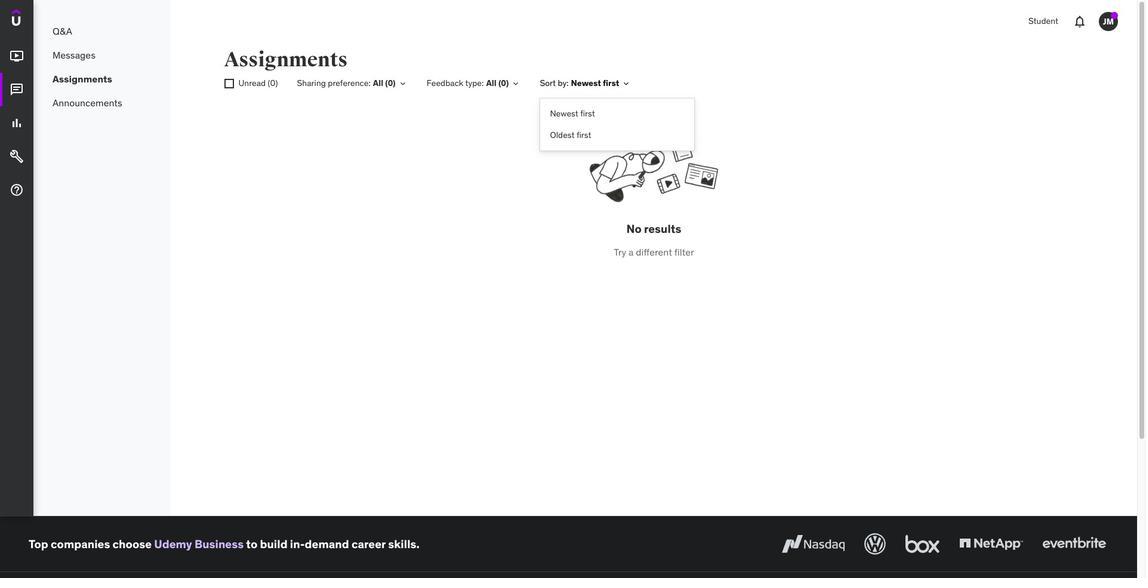 Task type: vqa. For each thing, say whether or not it's contained in the screenshot.
Assignments to the right
yes



Task type: locate. For each thing, give the bounding box(es) containing it.
top
[[29, 537, 48, 551]]

xsmall image left 'feedback'
[[398, 79, 408, 88]]

assignments link
[[33, 67, 171, 91]]

q&a link
[[33, 19, 171, 43]]

0 vertical spatial first
[[603, 78, 619, 88]]

(0) right 'type:'
[[499, 78, 509, 88]]

all
[[373, 78, 383, 88], [486, 78, 497, 88]]

1 vertical spatial newest
[[550, 108, 579, 119]]

medium image
[[10, 49, 24, 63], [10, 83, 24, 97], [10, 149, 24, 164]]

2 medium image from the top
[[10, 183, 24, 197]]

jm link
[[1095, 7, 1123, 36]]

2 vertical spatial first
[[577, 129, 591, 140]]

0 horizontal spatial (0)
[[268, 78, 278, 88]]

career
[[352, 537, 386, 551]]

announcements link
[[33, 91, 171, 115]]

xsmall image
[[398, 79, 408, 88], [511, 79, 521, 88]]

box image
[[903, 531, 943, 557]]

3 (0) from the left
[[499, 78, 509, 88]]

0 horizontal spatial xsmall image
[[224, 79, 234, 88]]

business
[[195, 537, 244, 551]]

xsmall image for feedback type: all (0)
[[511, 79, 521, 88]]

0 vertical spatial medium image
[[10, 49, 24, 63]]

1 vertical spatial medium image
[[10, 83, 24, 97]]

xsmall image left the unread
[[224, 79, 234, 88]]

xsmall image
[[622, 79, 631, 88], [224, 79, 234, 88]]

sharing preference: all (0)
[[297, 78, 396, 88]]

no results
[[627, 222, 682, 236]]

oldest
[[550, 129, 575, 140]]

1 xsmall image from the left
[[398, 79, 408, 88]]

xsmall image for sharing preference: all (0)
[[398, 79, 408, 88]]

2 all from the left
[[486, 78, 497, 88]]

1 horizontal spatial (0)
[[385, 78, 396, 88]]

results
[[644, 222, 682, 236]]

newest up oldest
[[550, 108, 579, 119]]

q&a
[[53, 25, 72, 37]]

newest right by:
[[571, 78, 601, 88]]

newest first button
[[541, 103, 695, 125]]

1 horizontal spatial xsmall image
[[511, 79, 521, 88]]

volkswagen image
[[862, 531, 889, 557]]

0 horizontal spatial all
[[373, 78, 383, 88]]

2 xsmall image from the left
[[511, 79, 521, 88]]

notifications image
[[1073, 14, 1087, 29]]

sort by: newest first
[[540, 78, 619, 88]]

2 medium image from the top
[[10, 83, 24, 97]]

first inside button
[[581, 108, 595, 119]]

2 vertical spatial medium image
[[10, 149, 24, 164]]

0 horizontal spatial xsmall image
[[398, 79, 408, 88]]

(0)
[[268, 78, 278, 88], [385, 78, 396, 88], [499, 78, 509, 88]]

all right 'type:'
[[486, 78, 497, 88]]

1 vertical spatial first
[[581, 108, 595, 119]]

messages link
[[33, 43, 171, 67]]

first right oldest
[[577, 129, 591, 140]]

build
[[260, 537, 288, 551]]

udemy image
[[12, 10, 66, 30]]

companies
[[51, 537, 110, 551]]

2 horizontal spatial (0)
[[499, 78, 509, 88]]

(0) for feedback type: all (0)
[[499, 78, 509, 88]]

xsmall image left sort
[[511, 79, 521, 88]]

assignments
[[224, 47, 348, 72], [53, 73, 112, 85]]

first inside "button"
[[577, 129, 591, 140]]

newest
[[571, 78, 601, 88], [550, 108, 579, 119]]

(0) right preference:
[[385, 78, 396, 88]]

1 all from the left
[[373, 78, 383, 88]]

first up newest first button
[[603, 78, 619, 88]]

first up 'oldest first'
[[581, 108, 595, 119]]

demand
[[305, 537, 349, 551]]

2 (0) from the left
[[385, 78, 396, 88]]

medium image
[[10, 116, 24, 130], [10, 183, 24, 197]]

announcements
[[53, 97, 122, 109]]

assignments up announcements
[[53, 73, 112, 85]]

1 horizontal spatial xsmall image
[[622, 79, 631, 88]]

unread
[[239, 78, 266, 88]]

try
[[614, 246, 626, 258]]

xsmall image up newest first button
[[622, 79, 631, 88]]

feedback
[[427, 78, 464, 88]]

to
[[246, 537, 258, 551]]

newest first
[[550, 108, 595, 119]]

1 horizontal spatial all
[[486, 78, 497, 88]]

assignments up sharing
[[224, 47, 348, 72]]

1 horizontal spatial assignments
[[224, 47, 348, 72]]

1 vertical spatial medium image
[[10, 183, 24, 197]]

(0) right the unread
[[268, 78, 278, 88]]

first
[[603, 78, 619, 88], [581, 108, 595, 119], [577, 129, 591, 140]]

0 vertical spatial medium image
[[10, 116, 24, 130]]

oldest first
[[550, 129, 591, 140]]

jm
[[1103, 16, 1114, 27]]

all right preference:
[[373, 78, 383, 88]]



Task type: describe. For each thing, give the bounding box(es) containing it.
oldest first button
[[541, 125, 695, 146]]

different
[[636, 246, 672, 258]]

choose
[[113, 537, 152, 551]]

1 medium image from the top
[[10, 49, 24, 63]]

sharing
[[297, 78, 326, 88]]

0 vertical spatial newest
[[571, 78, 601, 88]]

2 xsmall image from the left
[[224, 79, 234, 88]]

1 medium image from the top
[[10, 116, 24, 130]]

0 horizontal spatial assignments
[[53, 73, 112, 85]]

nasdaq image
[[779, 531, 848, 557]]

by:
[[558, 78, 569, 88]]

first for oldest first
[[577, 129, 591, 140]]

no
[[627, 222, 642, 236]]

(0) for sharing preference: all (0)
[[385, 78, 396, 88]]

first for newest first
[[581, 108, 595, 119]]

1 (0) from the left
[[268, 78, 278, 88]]

skills.
[[388, 537, 420, 551]]

sort
[[540, 78, 556, 88]]

all for type:
[[486, 78, 497, 88]]

newest inside button
[[550, 108, 579, 119]]

unread (0)
[[239, 78, 278, 88]]

preference:
[[328, 78, 371, 88]]

3 medium image from the top
[[10, 149, 24, 164]]

eventbrite image
[[1040, 531, 1109, 557]]

a
[[629, 246, 634, 258]]

you have alerts image
[[1111, 12, 1118, 19]]

student link
[[1022, 7, 1066, 36]]

in-
[[290, 537, 305, 551]]

udemy business link
[[154, 537, 244, 551]]

type:
[[465, 78, 484, 88]]

try a different filter
[[614, 246, 694, 258]]

feedback type: all (0)
[[427, 78, 509, 88]]

all for preference:
[[373, 78, 383, 88]]

1 xsmall image from the left
[[622, 79, 631, 88]]

udemy
[[154, 537, 192, 551]]

student
[[1029, 16, 1059, 26]]

filter
[[675, 246, 694, 258]]

top companies choose udemy business to build in-demand career skills.
[[29, 537, 420, 551]]

messages
[[53, 49, 96, 61]]

netapp image
[[957, 531, 1026, 557]]



